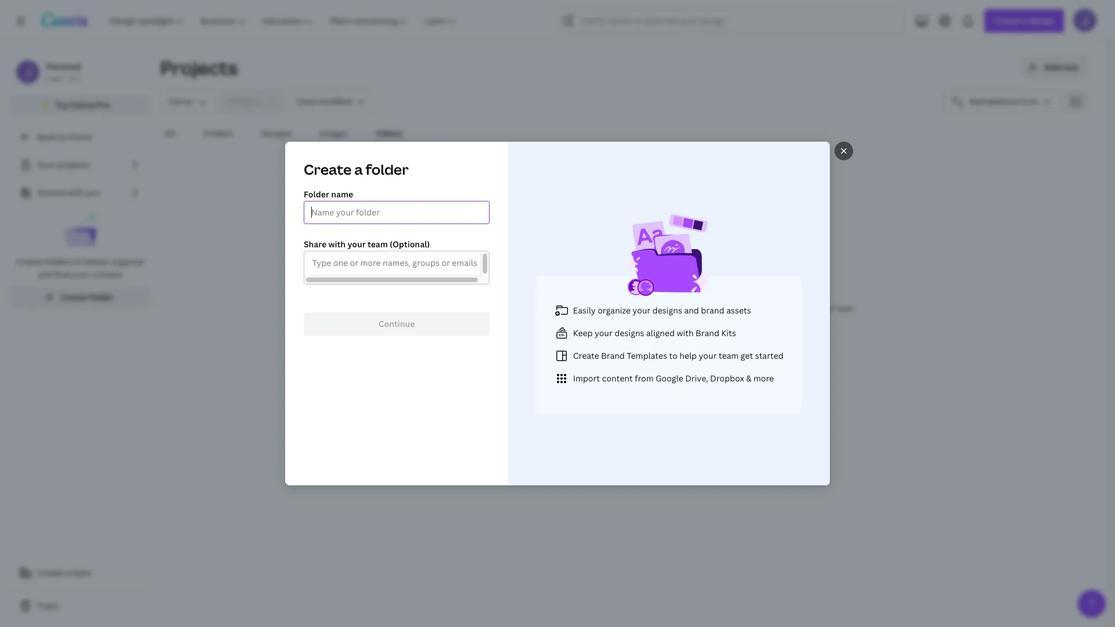 Task type: describe. For each thing, give the bounding box(es) containing it.
0 vertical spatial brand
[[696, 327, 720, 338]]

folders button
[[199, 123, 238, 145]]

get
[[741, 350, 753, 361]]

1 vertical spatial team
[[719, 350, 739, 361]]

projects
[[160, 55, 238, 80]]

images button
[[315, 123, 352, 145]]

with for you
[[67, 187, 84, 198]]

videos button
[[371, 123, 407, 145]]

all button
[[160, 123, 180, 145]]

easily
[[573, 305, 596, 316]]

folders
[[44, 256, 72, 267]]

your projects
[[37, 159, 89, 170]]

home
[[68, 131, 91, 142]]

store
[[567, 284, 594, 298]]

your left 'device'
[[715, 303, 730, 313]]

folder inside button
[[89, 292, 113, 303]]

aligned
[[646, 327, 675, 338]]

your up uploading
[[664, 284, 687, 298]]

share
[[304, 239, 327, 250]]

2 vertical spatial with
[[677, 327, 694, 338]]

create for create folders to better organize and find your content
[[16, 256, 42, 267]]

designs inside upload, store and organize your videos add videos to use in your designs or organize them using folders. get started by uploading from your device or importing from other apps.
[[480, 303, 505, 313]]

create for create folder
[[61, 292, 87, 303]]

your right 'keep' on the bottom of the page
[[595, 327, 613, 338]]

keep
[[573, 327, 593, 338]]

continue button
[[304, 313, 490, 336]]

0 vertical spatial videos
[[690, 284, 723, 298]]

create for create a team
[[37, 568, 63, 579]]

add
[[393, 303, 407, 313]]

dropbox
[[710, 373, 744, 384]]

get
[[612, 303, 624, 313]]

2 horizontal spatial designs
[[653, 305, 682, 316]]

your
[[37, 159, 55, 170]]

to inside upload, store and organize your videos add videos to use in your designs or organize them using folders. get started by uploading from your device or importing from other apps.
[[432, 303, 439, 313]]

brand
[[701, 305, 725, 316]]

organize down upload,
[[516, 303, 544, 313]]

content inside create folders to better organize and find your content
[[92, 269, 123, 280]]

connect
[[617, 348, 649, 359]]

(optional)
[[390, 239, 430, 250]]

files
[[569, 348, 585, 359]]

1 vertical spatial content
[[602, 373, 633, 384]]

you
[[86, 187, 100, 198]]

designs button
[[256, 123, 296, 145]]

2 horizontal spatial from
[[799, 303, 815, 313]]

create folder
[[61, 292, 113, 303]]

0 horizontal spatial or
[[507, 303, 514, 313]]

a for team
[[65, 568, 70, 579]]

back to home
[[37, 131, 91, 142]]

2 horizontal spatial or
[[756, 303, 763, 313]]

create folder button
[[9, 286, 151, 309]]

and inside upload, store and organize your videos add videos to use in your designs or organize them using folders. get started by uploading from your device or importing from other apps.
[[596, 284, 616, 298]]

personal
[[46, 61, 81, 72]]

your right the in
[[463, 303, 478, 313]]

back to home link
[[9, 125, 151, 149]]

0 vertical spatial folder
[[366, 160, 409, 179]]

pro
[[96, 99, 110, 110]]

to inside create folders to better organize and find your content
[[74, 256, 83, 267]]

create a team
[[37, 568, 92, 579]]

create folders to better organize and find your content
[[16, 256, 144, 280]]

top level navigation element
[[102, 9, 467, 33]]

started inside upload, store and organize your videos add videos to use in your designs or organize them using folders. get started by uploading from your device or importing from other apps.
[[625, 303, 650, 313]]

drop files here or connect an account...
[[547, 348, 701, 359]]

videos
[[376, 128, 402, 139]]

share with your team (optional)
[[304, 239, 430, 250]]

with for your
[[328, 239, 346, 250]]

projects
[[57, 159, 89, 170]]

1
[[77, 74, 81, 84]]

canva
[[70, 99, 94, 110]]

kits
[[722, 327, 736, 338]]

to inside 'link'
[[58, 131, 66, 142]]

keep your designs aligned with brand kits
[[573, 327, 736, 338]]

try canva pro button
[[9, 94, 151, 116]]

all
[[165, 128, 175, 139]]

trash link
[[9, 595, 151, 618]]



Task type: locate. For each thing, give the bounding box(es) containing it.
folder down videos button
[[366, 160, 409, 179]]

content down drop files here or connect an account...
[[602, 373, 633, 384]]

1 horizontal spatial and
[[596, 284, 616, 298]]

1 vertical spatial videos
[[409, 303, 431, 313]]

find
[[54, 269, 70, 280]]

0 horizontal spatial team
[[72, 568, 92, 579]]

designs
[[261, 128, 292, 139]]

other
[[817, 303, 835, 313]]

import
[[573, 373, 600, 384]]

0 vertical spatial a
[[354, 160, 363, 179]]

from down templates
[[635, 373, 654, 384]]

0 vertical spatial started
[[625, 303, 650, 313]]

shared with you
[[37, 187, 100, 198]]

better
[[85, 256, 109, 267]]

team
[[368, 239, 388, 250], [719, 350, 739, 361], [72, 568, 92, 579]]

and inside create folders to better organize and find your content
[[38, 269, 53, 280]]

your right help
[[699, 350, 717, 361]]

list containing your projects
[[9, 153, 151, 309]]

free •
[[46, 74, 66, 84]]

brand
[[696, 327, 720, 338], [601, 350, 625, 361]]

0 horizontal spatial content
[[92, 269, 123, 280]]

1 vertical spatial with
[[328, 239, 346, 250]]

content
[[92, 269, 123, 280], [602, 373, 633, 384]]

and
[[38, 269, 53, 280], [596, 284, 616, 298], [684, 305, 699, 316]]

0 horizontal spatial and
[[38, 269, 53, 280]]

team up trash link at the left bottom of the page
[[72, 568, 92, 579]]

try
[[55, 99, 68, 110]]

1 horizontal spatial content
[[602, 373, 633, 384]]

1 vertical spatial folder
[[89, 292, 113, 303]]

create up the folder name
[[304, 160, 352, 179]]

None search field
[[557, 9, 906, 33]]

drive,
[[685, 373, 708, 384]]

here
[[587, 348, 605, 359]]

create up import
[[573, 350, 599, 361]]

0 vertical spatial and
[[38, 269, 53, 280]]

your inside create folders to better organize and find your content
[[72, 269, 90, 280]]

create inside button
[[37, 568, 63, 579]]

0 vertical spatial team
[[368, 239, 388, 250]]

1 horizontal spatial folder
[[366, 160, 409, 179]]

your right share
[[348, 239, 366, 250]]

started left by
[[625, 303, 650, 313]]

create up trash
[[37, 568, 63, 579]]

designs
[[480, 303, 505, 313], [653, 305, 682, 316], [615, 327, 644, 338]]

0 horizontal spatial with
[[67, 187, 84, 198]]

1 horizontal spatial a
[[354, 160, 363, 179]]

uploading
[[662, 303, 695, 313]]

0 horizontal spatial a
[[65, 568, 70, 579]]

content down the better
[[92, 269, 123, 280]]

1 horizontal spatial brand
[[696, 327, 720, 338]]

started
[[625, 303, 650, 313], [755, 350, 784, 361]]

Folder name text field
[[311, 202, 482, 224]]

easily organize your designs and brand assets
[[573, 305, 751, 316]]

shared
[[37, 187, 65, 198]]

trash
[[37, 601, 58, 612]]

free
[[46, 74, 61, 84]]

team left get
[[719, 350, 739, 361]]

folders
[[203, 128, 233, 139]]

your projects link
[[9, 153, 151, 177]]

1 vertical spatial and
[[596, 284, 616, 298]]

to left the better
[[74, 256, 83, 267]]

more
[[754, 373, 774, 384]]

designs right the in
[[480, 303, 505, 313]]

1 horizontal spatial team
[[368, 239, 388, 250]]

assets
[[727, 305, 751, 316]]

designs up the aligned
[[653, 305, 682, 316]]

0 horizontal spatial designs
[[480, 303, 505, 313]]

folders.
[[584, 303, 610, 313]]

import content from google drive, dropbox & more
[[573, 373, 774, 384]]

to
[[58, 131, 66, 142], [74, 256, 83, 267], [432, 303, 439, 313], [669, 350, 678, 361]]

your left by
[[633, 305, 651, 316]]

them
[[546, 303, 563, 313]]

1 horizontal spatial from
[[697, 303, 713, 313]]

organize
[[111, 256, 144, 267], [618, 284, 661, 298], [516, 303, 544, 313], [598, 305, 631, 316]]

team inside button
[[72, 568, 92, 579]]

2 horizontal spatial and
[[684, 305, 699, 316]]

account...
[[663, 348, 701, 359]]

to left help
[[669, 350, 678, 361]]

videos
[[690, 284, 723, 298], [409, 303, 431, 313]]

back
[[37, 131, 56, 142]]

to right back
[[58, 131, 66, 142]]

0 horizontal spatial folder
[[89, 292, 113, 303]]

organize inside create folders to better organize and find your content
[[111, 256, 144, 267]]

folder name
[[304, 189, 353, 200]]

videos right add
[[409, 303, 431, 313]]

create for create brand templates to help your team get started
[[573, 350, 599, 361]]

and up folders.
[[596, 284, 616, 298]]

0 horizontal spatial started
[[625, 303, 650, 313]]

organize right the better
[[111, 256, 144, 267]]

1 horizontal spatial started
[[755, 350, 784, 361]]

with left you
[[67, 187, 84, 198]]

organize up by
[[618, 284, 661, 298]]

or right here
[[607, 348, 615, 359]]

upload, store and organize your videos add videos to use in your designs or organize them using folders. get started by uploading from your device or importing from other apps.
[[393, 284, 855, 313]]

in
[[455, 303, 461, 313]]

create inside button
[[61, 292, 87, 303]]

a for folder
[[354, 160, 363, 179]]

and left brand
[[684, 305, 699, 316]]

create inside create folders to better organize and find your content
[[16, 256, 42, 267]]

list
[[9, 153, 151, 309]]

2 horizontal spatial with
[[677, 327, 694, 338]]

use
[[441, 303, 453, 313]]

brand left kits
[[696, 327, 720, 338]]

Type one or more names, groups or e​​ma​il​s text field
[[309, 256, 481, 272]]

shared with you link
[[9, 181, 151, 204]]

1 horizontal spatial or
[[607, 348, 615, 359]]

or
[[507, 303, 514, 313], [756, 303, 763, 313], [607, 348, 615, 359]]

try canva pro
[[55, 99, 110, 110]]

with right share
[[328, 239, 346, 250]]

from right uploading
[[697, 303, 713, 313]]

drop
[[547, 348, 567, 359]]

create down find
[[61, 292, 87, 303]]

from
[[697, 303, 713, 313], [799, 303, 815, 313], [635, 373, 654, 384]]

create a folder
[[304, 160, 409, 179]]

0 horizontal spatial from
[[635, 373, 654, 384]]

folder down the better
[[89, 292, 113, 303]]

1 horizontal spatial with
[[328, 239, 346, 250]]

&
[[746, 373, 752, 384]]

and left find
[[38, 269, 53, 280]]

from left other
[[799, 303, 815, 313]]

1 horizontal spatial designs
[[615, 327, 644, 338]]

images
[[320, 128, 348, 139]]

folder
[[304, 189, 329, 200]]

google
[[656, 373, 683, 384]]

team up type one or more names, groups or e​​ma​il​s text field at the left of page
[[368, 239, 388, 250]]

using
[[565, 303, 583, 313]]

•
[[63, 74, 66, 84]]

0 horizontal spatial brand
[[601, 350, 625, 361]]

create a team button
[[9, 562, 151, 585]]

your
[[348, 239, 366, 250], [72, 269, 90, 280], [664, 284, 687, 298], [463, 303, 478, 313], [715, 303, 730, 313], [633, 305, 651, 316], [595, 327, 613, 338], [699, 350, 717, 361]]

designs up connect in the right of the page
[[615, 327, 644, 338]]

0 vertical spatial with
[[67, 187, 84, 198]]

with
[[67, 187, 84, 198], [328, 239, 346, 250], [677, 327, 694, 338]]

2 vertical spatial and
[[684, 305, 699, 316]]

organize right easily
[[598, 305, 631, 316]]

apps.
[[837, 303, 855, 313]]

an
[[651, 348, 661, 359]]

name
[[331, 189, 353, 200]]

continue
[[379, 318, 415, 329]]

to left use at left top
[[432, 303, 439, 313]]

0 vertical spatial content
[[92, 269, 123, 280]]

a inside button
[[65, 568, 70, 579]]

folder
[[366, 160, 409, 179], [89, 292, 113, 303]]

upload,
[[525, 284, 565, 298]]

by
[[652, 303, 660, 313]]

1 vertical spatial a
[[65, 568, 70, 579]]

create
[[304, 160, 352, 179], [16, 256, 42, 267], [61, 292, 87, 303], [573, 350, 599, 361], [37, 568, 63, 579]]

create for create a folder
[[304, 160, 352, 179]]

2 vertical spatial team
[[72, 568, 92, 579]]

brand left templates
[[601, 350, 625, 361]]

create left folders
[[16, 256, 42, 267]]

with up account... at the bottom
[[677, 327, 694, 338]]

device
[[732, 303, 754, 313]]

0 horizontal spatial videos
[[409, 303, 431, 313]]

videos up brand
[[690, 284, 723, 298]]

templates
[[627, 350, 667, 361]]

or right 'device'
[[756, 303, 763, 313]]

started right get
[[755, 350, 784, 361]]

or left them at top
[[507, 303, 514, 313]]

1 vertical spatial brand
[[601, 350, 625, 361]]

2 horizontal spatial team
[[719, 350, 739, 361]]

help
[[680, 350, 697, 361]]

1 vertical spatial started
[[755, 350, 784, 361]]

1 horizontal spatial videos
[[690, 284, 723, 298]]

importing
[[765, 303, 797, 313]]

create brand templates to help your team get started
[[573, 350, 784, 361]]

your right find
[[72, 269, 90, 280]]



Task type: vqa. For each thing, say whether or not it's contained in the screenshot.
Uploads button
no



